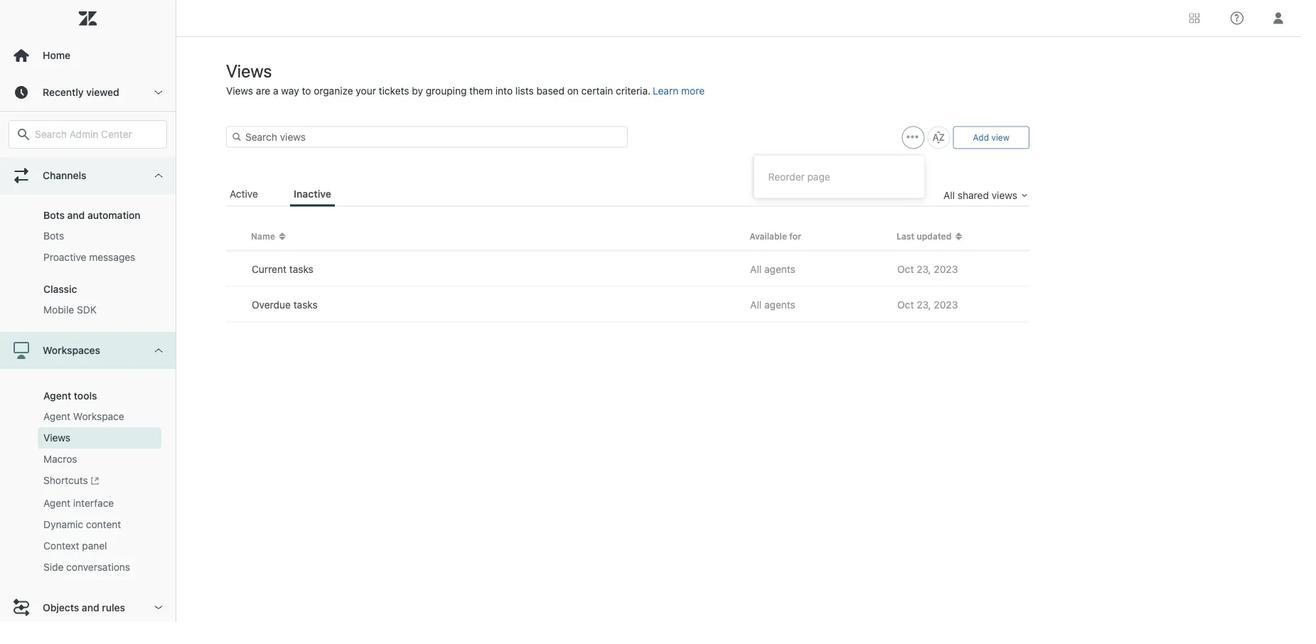 Task type: vqa. For each thing, say whether or not it's contained in the screenshot.
Side conversations element
yes



Task type: locate. For each thing, give the bounding box(es) containing it.
tree item containing workspaces
[[0, 333, 176, 589]]

1 tree item from the top
[[0, 0, 176, 333]]

0 vertical spatial and
[[67, 210, 85, 222]]

0 vertical spatial agent
[[43, 390, 71, 402]]

agent tools element
[[43, 390, 97, 402]]

context panel
[[43, 540, 107, 552]]

agent interface link
[[38, 493, 161, 514]]

2 agent from the top
[[43, 411, 70, 423]]

and inside the channels group
[[67, 210, 85, 222]]

proactive messages
[[43, 252, 135, 264]]

agent tools
[[43, 390, 97, 402]]

bots up bots element
[[43, 210, 65, 222]]

content
[[86, 519, 121, 530]]

agent up views
[[43, 411, 70, 423]]

sdk
[[77, 304, 97, 316]]

channels
[[43, 170, 86, 181]]

agent workspace element
[[43, 410, 124, 424]]

and left rules
[[82, 602, 99, 614]]

Search Admin Center field
[[35, 128, 158, 141]]

side
[[43, 561, 64, 573]]

agent workspace
[[43, 411, 124, 423]]

2 vertical spatial agent
[[43, 497, 70, 509]]

bots and automation element
[[43, 210, 141, 222]]

2 bots from the top
[[43, 230, 64, 242]]

views
[[43, 432, 70, 444]]

primary element
[[0, 0, 176, 622]]

bots link
[[38, 226, 161, 247]]

automation
[[87, 210, 141, 222]]

agent interface
[[43, 497, 114, 509]]

bots for bots
[[43, 230, 64, 242]]

tree
[[0, 0, 176, 622]]

mobile
[[43, 304, 74, 316]]

bots
[[43, 210, 65, 222], [43, 230, 64, 242]]

1 vertical spatial bots
[[43, 230, 64, 242]]

and inside dropdown button
[[82, 602, 99, 614]]

agent left the "tools"
[[43, 390, 71, 402]]

dynamic content element
[[43, 518, 121, 532]]

home
[[43, 49, 70, 61]]

1 vertical spatial agent
[[43, 411, 70, 423]]

and
[[67, 210, 85, 222], [82, 602, 99, 614]]

1 agent from the top
[[43, 390, 71, 402]]

agent workspace link
[[38, 406, 161, 428]]

proactive
[[43, 252, 86, 264]]

shortcuts element
[[43, 474, 99, 489]]

and up bots link at the left
[[67, 210, 85, 222]]

2 tree item from the top
[[0, 333, 176, 589]]

0 vertical spatial bots
[[43, 210, 65, 222]]

objects and rules
[[43, 602, 125, 614]]

3 agent from the top
[[43, 497, 70, 509]]

channels group
[[0, 0, 176, 333]]

agent
[[43, 390, 71, 402], [43, 411, 70, 423], [43, 497, 70, 509]]

bots for bots and automation
[[43, 210, 65, 222]]

talk element
[[43, 155, 62, 170]]

bots element
[[43, 229, 64, 244]]

mobile sdk link
[[38, 300, 161, 321]]

tree item
[[0, 0, 176, 333], [0, 333, 176, 589]]

agent up "dynamic" on the bottom left of the page
[[43, 497, 70, 509]]

1 bots from the top
[[43, 210, 65, 222]]

objects
[[43, 602, 79, 614]]

help image
[[1231, 12, 1244, 25]]

bots and automation
[[43, 210, 141, 222]]

None search field
[[1, 120, 174, 149]]

1 vertical spatial and
[[82, 602, 99, 614]]

none search field inside primary element
[[1, 120, 174, 149]]

context panel link
[[38, 535, 161, 557]]

side conversations
[[43, 561, 130, 573]]

side conversations element
[[43, 560, 130, 575]]

email link
[[38, 173, 161, 195]]

rules
[[102, 602, 125, 614]]

agent for agent tools
[[43, 390, 71, 402]]

bots up proactive
[[43, 230, 64, 242]]

classic element
[[43, 284, 77, 296]]

home button
[[0, 37, 176, 74]]



Task type: describe. For each thing, give the bounding box(es) containing it.
workspaces button
[[0, 333, 176, 369]]

recently
[[43, 86, 84, 98]]

proactive messages link
[[38, 247, 161, 268]]

side conversations link
[[38, 557, 161, 578]]

interface
[[73, 497, 114, 509]]

objects and rules button
[[0, 589, 176, 622]]

viewed
[[86, 86, 119, 98]]

and for objects
[[82, 602, 99, 614]]

messages
[[89, 252, 135, 264]]

context
[[43, 540, 79, 552]]

macros element
[[43, 453, 77, 467]]

conversations
[[66, 561, 130, 573]]

shortcuts link
[[38, 470, 161, 493]]

talk
[[43, 156, 62, 168]]

proactive messages element
[[43, 251, 135, 265]]

and for bots
[[67, 210, 85, 222]]

views link
[[38, 428, 161, 449]]

recently viewed
[[43, 86, 119, 98]]

tree item containing talk
[[0, 0, 176, 333]]

talk link
[[38, 152, 161, 173]]

tree containing talk
[[0, 0, 176, 622]]

workspaces group
[[0, 369, 176, 589]]

mobile sdk
[[43, 304, 97, 316]]

agent interface element
[[43, 496, 114, 511]]

dynamic content link
[[38, 514, 161, 535]]

dynamic
[[43, 519, 83, 530]]

zendesk products image
[[1190, 13, 1200, 23]]

shortcuts
[[43, 475, 88, 487]]

email
[[43, 178, 68, 190]]

views element
[[43, 431, 70, 446]]

agent for agent interface
[[43, 497, 70, 509]]

dynamic content
[[43, 519, 121, 530]]

user menu image
[[1270, 9, 1288, 27]]

email element
[[43, 177, 68, 191]]

channels button
[[0, 157, 176, 194]]

panel
[[82, 540, 107, 552]]

tools
[[74, 390, 97, 402]]

mobile sdk element
[[43, 303, 97, 318]]

macros
[[43, 454, 77, 466]]

macros link
[[38, 449, 161, 470]]

classic
[[43, 284, 77, 296]]

agent for agent workspace
[[43, 411, 70, 423]]

recently viewed button
[[0, 74, 176, 111]]

workspaces
[[43, 345, 100, 357]]

context panel element
[[43, 539, 107, 553]]

workspace
[[73, 411, 124, 423]]



